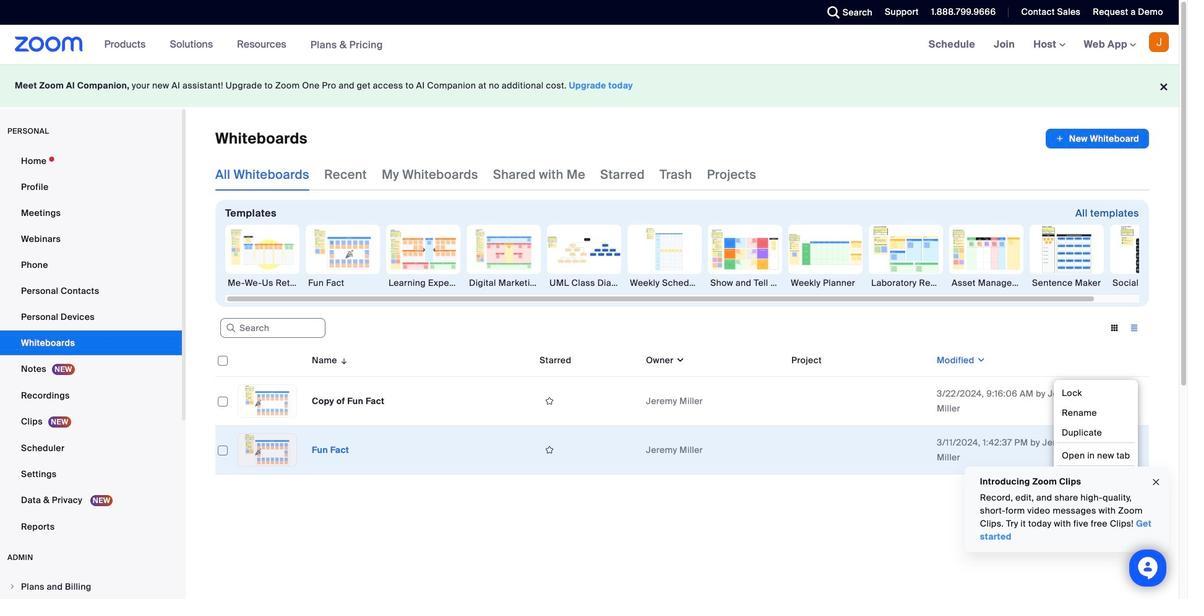 Task type: locate. For each thing, give the bounding box(es) containing it.
weekly planner element
[[789, 277, 863, 289]]

footer
[[0, 64, 1180, 107]]

banner
[[0, 25, 1180, 65]]

Search text field
[[220, 318, 326, 338]]

laboratory report element
[[869, 277, 944, 289]]

learning experience canvas element
[[386, 277, 461, 289]]

add image
[[1056, 133, 1065, 145]]

fun fact element
[[306, 277, 380, 289], [312, 445, 349, 456]]

cell
[[787, 377, 933, 426], [787, 426, 933, 475]]

weekly schedule element
[[628, 277, 702, 289]]

zoom logo image
[[15, 37, 83, 52]]

show and tell with a twist element
[[708, 277, 783, 289]]

down image
[[975, 354, 987, 367]]

fun fact, modified at mar 11, 2024 by jeremy miller, link image
[[238, 433, 297, 467]]

grid mode, not selected image
[[1105, 323, 1125, 334]]

social emotional learning element
[[1111, 277, 1185, 289]]

menu item
[[0, 575, 182, 599]]

1 vertical spatial fun fact element
[[312, 445, 349, 456]]

close image
[[1152, 475, 1162, 489]]

application
[[1046, 129, 1150, 149], [215, 344, 1159, 484], [540, 392, 637, 411], [540, 441, 637, 459]]

meetings navigation
[[920, 25, 1180, 65]]

sentence maker element
[[1030, 277, 1105, 289]]

uml class diagram element
[[547, 277, 622, 289]]



Task type: vqa. For each thing, say whether or not it's contained in the screenshot.
the "Laboratory Report" element
yes



Task type: describe. For each thing, give the bounding box(es) containing it.
2 cell from the top
[[787, 426, 933, 475]]

0 vertical spatial fun fact element
[[306, 277, 380, 289]]

thumbnail of copy of fun fact image
[[238, 385, 297, 417]]

copy of fun fact element
[[312, 396, 385, 407]]

more options for fun fact image
[[1119, 445, 1139, 456]]

digital marketing canvas element
[[467, 277, 541, 289]]

me-we-us retrospective element
[[225, 277, 300, 289]]

right image
[[9, 583, 16, 591]]

down image
[[674, 354, 685, 367]]

tabs of all whiteboard page tab list
[[215, 159, 757, 191]]

profile picture image
[[1150, 32, 1170, 52]]

product information navigation
[[95, 25, 393, 65]]

arrow down image
[[337, 353, 349, 368]]

personal menu menu
[[0, 149, 182, 541]]

asset management element
[[950, 277, 1024, 289]]

list mode, selected image
[[1125, 323, 1145, 334]]

thumbnail of fun fact image
[[238, 434, 297, 466]]

1 cell from the top
[[787, 377, 933, 426]]



